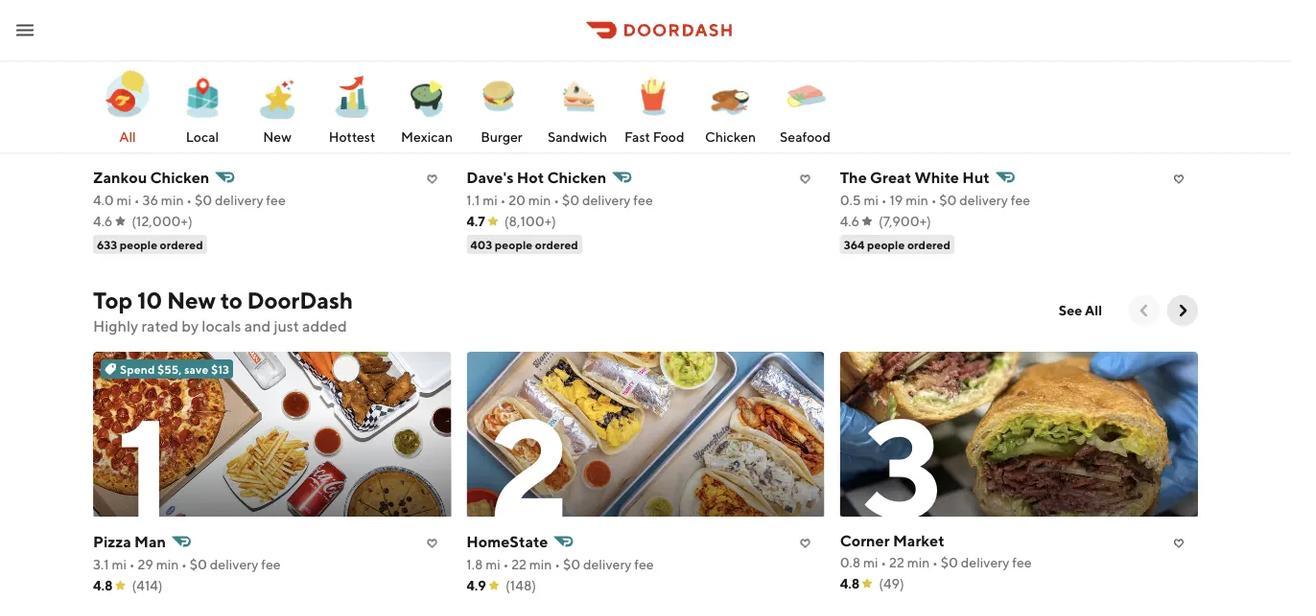 Task type: describe. For each thing, give the bounding box(es) containing it.
19
[[890, 192, 903, 208]]

corner market 0.8 mi • 22 min • $​0 delivery fee
[[840, 532, 1032, 571]]

403
[[470, 238, 493, 251]]

mi inside corner market 0.8 mi • 22 min • $​0 delivery fee
[[864, 555, 878, 571]]

1 2 from the top
[[490, 21, 567, 184]]

hottest
[[329, 129, 375, 145]]

just
[[274, 317, 299, 335]]

2 1 from the top
[[116, 386, 169, 548]]

man
[[134, 533, 166, 551]]

29
[[138, 557, 153, 573]]

2 horizontal spatial chicken
[[705, 129, 756, 145]]

by
[[181, 317, 199, 335]]

mi for great
[[864, 192, 879, 208]]

(414)
[[132, 578, 163, 594]]

min for great
[[906, 192, 929, 208]]

4.8 for 0.8 mi • 22 min • $​0 delivery fee
[[840, 576, 860, 592]]

zankou
[[93, 168, 147, 187]]

people for 3
[[867, 238, 905, 251]]

• left 20
[[500, 192, 506, 208]]

4.7
[[467, 213, 485, 229]]

364 people ordered
[[844, 238, 951, 251]]

3 for homestate
[[863, 386, 940, 548]]

local
[[186, 129, 219, 145]]

0 horizontal spatial 22
[[512, 557, 527, 573]]

great
[[870, 168, 912, 187]]

zankou chicken
[[93, 168, 210, 187]]

22 inside corner market 0.8 mi • 22 min • $​0 delivery fee
[[889, 555, 905, 571]]

0 horizontal spatial chicken
[[150, 168, 210, 187]]

4.6 for 3
[[840, 213, 860, 229]]

ordered for 1
[[160, 238, 203, 251]]

(148)
[[506, 578, 536, 594]]

0 vertical spatial new
[[263, 129, 291, 145]]

4.0 mi • 36 min • $​0 delivery fee
[[93, 192, 286, 208]]

3 for dave's hot chicken
[[863, 21, 940, 184]]

403 people ordered
[[470, 238, 578, 251]]

(49)
[[879, 576, 905, 592]]

3.1
[[93, 557, 109, 573]]

dave's
[[467, 168, 514, 187]]

food
[[653, 129, 685, 145]]

4.9
[[467, 578, 486, 594]]

36
[[142, 192, 158, 208]]

people for 1
[[120, 238, 157, 251]]

delivery for great
[[960, 192, 1008, 208]]

633
[[97, 238, 117, 251]]

4.0
[[93, 192, 114, 208]]

10
[[137, 286, 162, 314]]

see all
[[1059, 303, 1102, 319]]

• up (12,000+)
[[186, 192, 192, 208]]

previous button of carousel image
[[1135, 301, 1154, 320]]

mexican
[[401, 129, 453, 145]]

• left 19
[[882, 192, 887, 208]]

• down 'market' on the bottom
[[933, 555, 938, 571]]

fee inside corner market 0.8 mi • 22 min • $​0 delivery fee
[[1012, 555, 1032, 571]]

0.8
[[840, 555, 861, 571]]

and
[[244, 317, 271, 335]]

the
[[840, 168, 867, 187]]

2 people from the left
[[495, 238, 533, 251]]

added
[[302, 317, 347, 335]]

$​0 inside corner market 0.8 mi • 22 min • $​0 delivery fee
[[941, 555, 959, 571]]

mi for hot
[[483, 192, 498, 208]]

hut
[[963, 168, 990, 187]]

1.1 mi • 20 min • $​0 delivery fee
[[467, 192, 653, 208]]

delivery for chicken
[[215, 192, 263, 208]]

20
[[509, 192, 526, 208]]

next button of carousel image
[[1173, 301, 1193, 320]]

doordash
[[247, 286, 353, 314]]

2 2 from the top
[[490, 386, 567, 548]]

0 vertical spatial all
[[119, 129, 136, 145]]

min for man
[[156, 557, 179, 573]]

save
[[184, 363, 209, 376]]

spend
[[120, 363, 155, 376]]

1.8
[[467, 557, 483, 573]]

sandwich
[[548, 129, 607, 145]]

open menu image
[[13, 19, 36, 42]]

(8,100+)
[[505, 213, 556, 229]]



Task type: vqa. For each thing, say whether or not it's contained in the screenshot.
mi
yes



Task type: locate. For each thing, give the bounding box(es) containing it.
see all button
[[1048, 296, 1114, 326]]

fee for chicken
[[266, 192, 286, 208]]

0.5 mi • 19 min • $​0 delivery fee
[[840, 192, 1031, 208]]

min for chicken
[[161, 192, 184, 208]]

1 vertical spatial all
[[1085, 303, 1102, 319]]

• left the 36 at the left of page
[[134, 192, 140, 208]]

delivery for hot
[[582, 192, 631, 208]]

2 ordered from the left
[[535, 238, 578, 251]]

2 4.6 from the left
[[840, 213, 860, 229]]

all
[[119, 129, 136, 145], [1085, 303, 1102, 319]]

1.8 mi • 22 min • $​0 delivery fee
[[467, 557, 654, 573]]

0 vertical spatial 1
[[116, 21, 169, 184]]

364
[[844, 238, 865, 251]]

1 horizontal spatial people
[[495, 238, 533, 251]]

mi right 1.8
[[486, 557, 501, 573]]

0 horizontal spatial ordered
[[160, 238, 203, 251]]

ordered for 3
[[908, 238, 951, 251]]

• down white
[[931, 192, 937, 208]]

1 people from the left
[[120, 238, 157, 251]]

new inside top 10 new to doordash highly rated by locals and just added
[[167, 286, 216, 314]]

homestate
[[467, 533, 548, 551]]

0 horizontal spatial 4.8
[[93, 578, 113, 594]]

$13
[[211, 363, 229, 376]]

ordered down (12,000+)
[[160, 238, 203, 251]]

fee for man
[[261, 557, 281, 573]]

all up the zankou
[[119, 129, 136, 145]]

delivery
[[215, 192, 263, 208], [582, 192, 631, 208], [960, 192, 1008, 208], [961, 555, 1010, 571], [210, 557, 258, 573], [583, 557, 632, 573]]

mi right 0.5
[[864, 192, 879, 208]]

fast
[[625, 129, 650, 145]]

mi right 0.8
[[864, 555, 878, 571]]

the great white hut
[[840, 168, 990, 187]]

min right 20
[[528, 192, 551, 208]]

3 people from the left
[[867, 238, 905, 251]]

1 horizontal spatial new
[[263, 129, 291, 145]]

4.6 down 4.0
[[93, 213, 113, 229]]

hot
[[517, 168, 544, 187]]

0 horizontal spatial people
[[120, 238, 157, 251]]

$​0
[[195, 192, 212, 208], [562, 192, 580, 208], [940, 192, 957, 208], [941, 555, 959, 571], [190, 557, 207, 573], [563, 557, 581, 573]]

$55,
[[157, 363, 182, 376]]

min right 19
[[906, 192, 929, 208]]

people
[[120, 238, 157, 251], [495, 238, 533, 251], [867, 238, 905, 251]]

locals
[[202, 317, 241, 335]]

2
[[490, 21, 567, 184], [490, 386, 567, 548]]

3
[[863, 21, 940, 184], [863, 386, 940, 548]]

chicken
[[705, 129, 756, 145], [150, 168, 210, 187], [547, 168, 607, 187]]

1.1
[[467, 192, 480, 208]]

new
[[263, 129, 291, 145], [167, 286, 216, 314]]

• down the dave's hot chicken
[[554, 192, 560, 208]]

chicken up the 4.0 mi • 36 min • $​0 delivery fee
[[150, 168, 210, 187]]

burger
[[481, 129, 523, 145]]

mi right '1.1'
[[483, 192, 498, 208]]

4.6
[[93, 213, 113, 229], [840, 213, 860, 229]]

4.6 for 1
[[93, 213, 113, 229]]

new right local
[[263, 129, 291, 145]]

spend $55, save $13
[[120, 363, 229, 376]]

4.8 for 3.1 mi • 29 min • $​0 delivery fee
[[93, 578, 113, 594]]

4.8
[[840, 576, 860, 592], [93, 578, 113, 594]]

pizza
[[93, 533, 131, 551]]

1 vertical spatial new
[[167, 286, 216, 314]]

delivery inside corner market 0.8 mi • 22 min • $​0 delivery fee
[[961, 555, 1010, 571]]

• up '(49)'
[[881, 555, 887, 571]]

dave's hot chicken
[[467, 168, 607, 187]]

3 ordered from the left
[[908, 238, 951, 251]]

1 horizontal spatial 22
[[889, 555, 905, 571]]

22 up '(49)'
[[889, 555, 905, 571]]

min
[[161, 192, 184, 208], [528, 192, 551, 208], [906, 192, 929, 208], [907, 555, 930, 571], [156, 557, 179, 573], [529, 557, 552, 573]]

min right the 36 at the left of page
[[161, 192, 184, 208]]

ordered
[[160, 238, 203, 251], [535, 238, 578, 251], [908, 238, 951, 251]]

min right 29
[[156, 557, 179, 573]]

mi for chicken
[[117, 192, 131, 208]]

delivery for man
[[210, 557, 258, 573]]

min down 'market' on the bottom
[[907, 555, 930, 571]]

ordered down (7,900+)
[[908, 238, 951, 251]]

• right 29
[[181, 557, 187, 573]]

0 horizontal spatial all
[[119, 129, 136, 145]]

top
[[93, 286, 133, 314]]

highly
[[93, 317, 138, 335]]

chicken right 'food'
[[705, 129, 756, 145]]

mi for man
[[112, 557, 127, 573]]

mi right 4.0
[[117, 192, 131, 208]]

fast food
[[625, 129, 685, 145]]

• left 29
[[129, 557, 135, 573]]

people down (8,100+)
[[495, 238, 533, 251]]

people right 633
[[120, 238, 157, 251]]

2 horizontal spatial people
[[867, 238, 905, 251]]

(12,000+)
[[132, 213, 193, 229]]

0.5
[[840, 192, 861, 208]]

22
[[889, 555, 905, 571], [512, 557, 527, 573]]

1
[[116, 21, 169, 184], [116, 386, 169, 548]]

min up (148)
[[529, 557, 552, 573]]

4.6 down 0.5
[[840, 213, 860, 229]]

4.8 down 3.1
[[93, 578, 113, 594]]

$​0 for man
[[190, 557, 207, 573]]

1 ordered from the left
[[160, 238, 203, 251]]

all inside "button"
[[1085, 303, 1102, 319]]

min for hot
[[528, 192, 551, 208]]

• down homestate
[[503, 557, 509, 573]]

white
[[915, 168, 959, 187]]

fee
[[266, 192, 286, 208], [634, 192, 653, 208], [1011, 192, 1031, 208], [1012, 555, 1032, 571], [261, 557, 281, 573], [634, 557, 654, 573]]

$​0 for great
[[940, 192, 957, 208]]

0 vertical spatial 3
[[863, 21, 940, 184]]

3.1 mi • 29 min • $​0 delivery fee
[[93, 557, 281, 573]]

22 up (148)
[[512, 557, 527, 573]]

chicken up 1.1 mi • 20 min • $​0 delivery fee
[[547, 168, 607, 187]]

0 horizontal spatial 4.6
[[93, 213, 113, 229]]

4.8 down 0.8
[[840, 576, 860, 592]]

1 horizontal spatial all
[[1085, 303, 1102, 319]]

all right see
[[1085, 303, 1102, 319]]

1 horizontal spatial 4.8
[[840, 576, 860, 592]]

to
[[220, 286, 242, 314]]

seafood
[[780, 129, 831, 145]]

see
[[1059, 303, 1082, 319]]

people down (7,900+)
[[867, 238, 905, 251]]

fee for great
[[1011, 192, 1031, 208]]

0 vertical spatial 2
[[490, 21, 567, 184]]

top 10 new to doordash highly rated by locals and just added
[[93, 286, 353, 335]]

1 vertical spatial 2
[[490, 386, 567, 548]]

ordered down (8,100+)
[[535, 238, 578, 251]]

633 people ordered
[[97, 238, 203, 251]]

market
[[893, 532, 945, 550]]

(7,900+)
[[879, 213, 931, 229]]

new up 'by'
[[167, 286, 216, 314]]

1 vertical spatial 1
[[116, 386, 169, 548]]

2 horizontal spatial ordered
[[908, 238, 951, 251]]

$​0 for hot
[[562, 192, 580, 208]]

min inside corner market 0.8 mi • 22 min • $​0 delivery fee
[[907, 555, 930, 571]]

1 3 from the top
[[863, 21, 940, 184]]

1 1 from the top
[[116, 21, 169, 184]]

1 horizontal spatial 4.6
[[840, 213, 860, 229]]

fee for hot
[[634, 192, 653, 208]]

mi
[[117, 192, 131, 208], [483, 192, 498, 208], [864, 192, 879, 208], [864, 555, 878, 571], [112, 557, 127, 573], [486, 557, 501, 573]]

•
[[134, 192, 140, 208], [186, 192, 192, 208], [500, 192, 506, 208], [554, 192, 560, 208], [882, 192, 887, 208], [931, 192, 937, 208], [881, 555, 887, 571], [933, 555, 938, 571], [129, 557, 135, 573], [181, 557, 187, 573], [503, 557, 509, 573], [555, 557, 560, 573]]

$​0 for chicken
[[195, 192, 212, 208]]

corner
[[840, 532, 890, 550]]

1 vertical spatial 3
[[863, 386, 940, 548]]

1 horizontal spatial ordered
[[535, 238, 578, 251]]

pizza man
[[93, 533, 166, 551]]

0 horizontal spatial new
[[167, 286, 216, 314]]

rated
[[141, 317, 178, 335]]

2 3 from the top
[[863, 386, 940, 548]]

1 4.6 from the left
[[93, 213, 113, 229]]

• right 1.8
[[555, 557, 560, 573]]

1 horizontal spatial chicken
[[547, 168, 607, 187]]

mi right 3.1
[[112, 557, 127, 573]]



